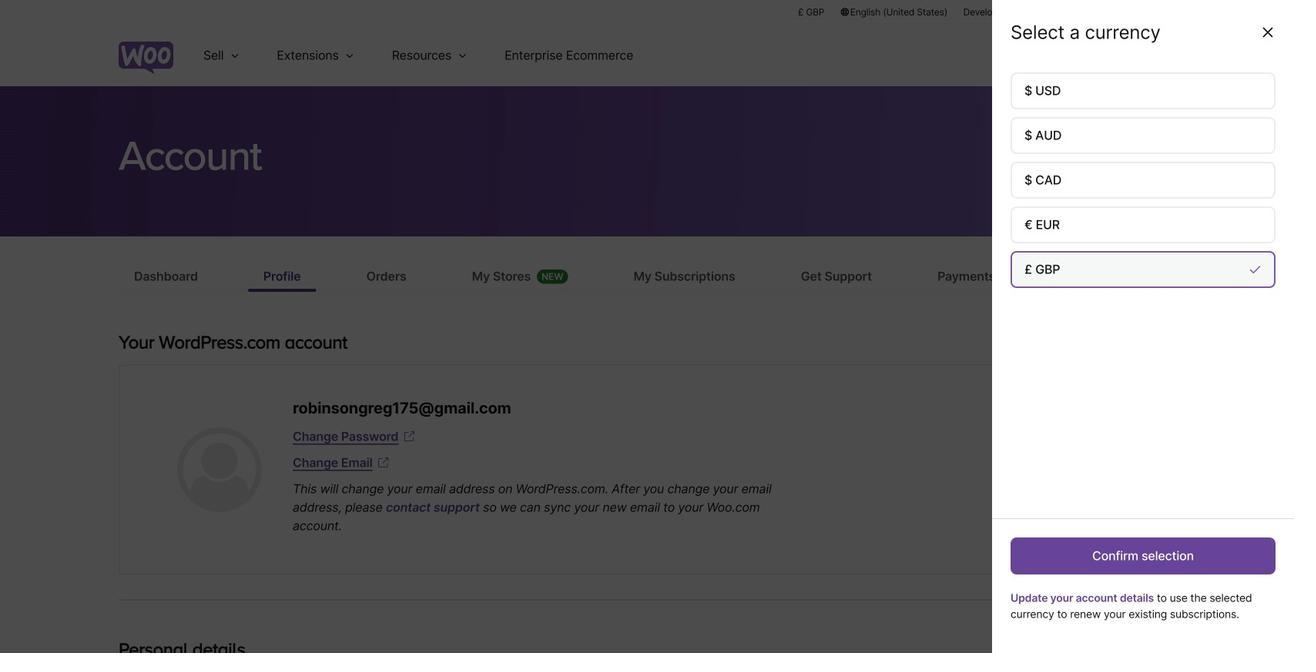 Task type: locate. For each thing, give the bounding box(es) containing it.
search image
[[1112, 43, 1137, 68]]

close selector image
[[1261, 25, 1276, 40]]



Task type: describe. For each thing, give the bounding box(es) containing it.
service navigation menu element
[[1084, 30, 1176, 81]]

gravatar image image
[[177, 428, 262, 513]]

external link image
[[376, 456, 391, 471]]

external link image
[[402, 429, 417, 445]]

open account menu image
[[1151, 43, 1176, 68]]



Task type: vqa. For each thing, say whether or not it's contained in the screenshot.
WooCommerce
no



